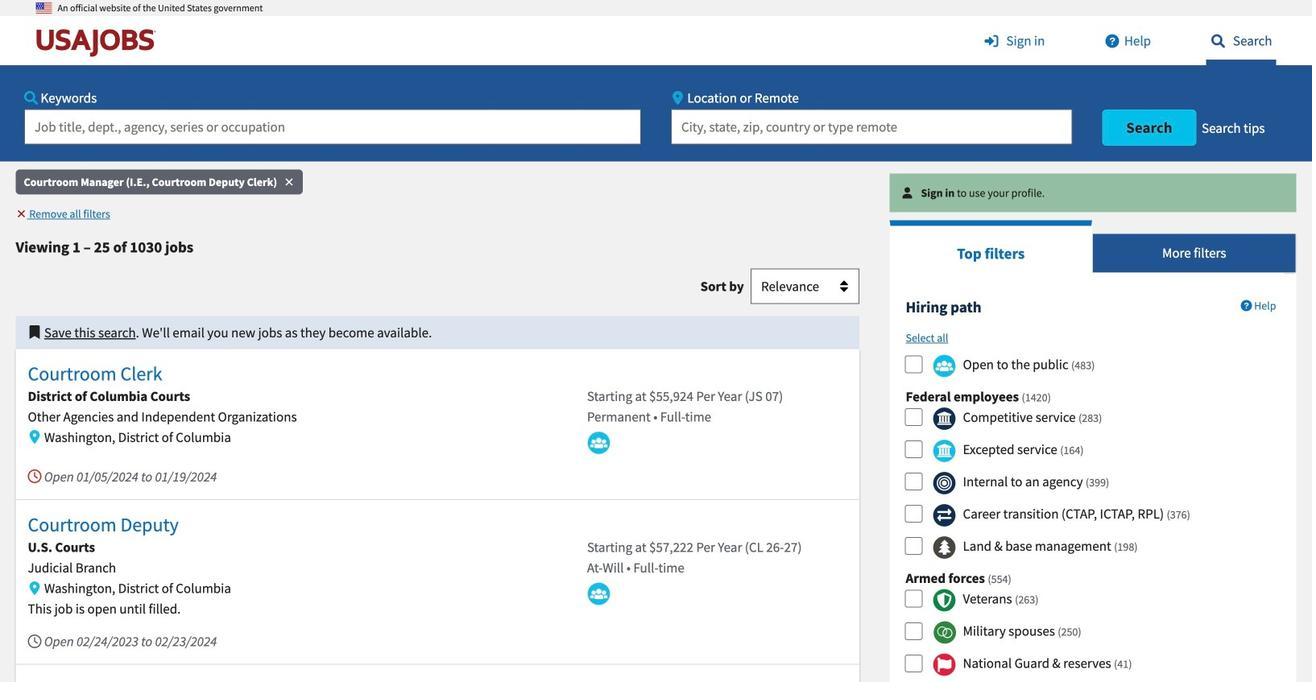Task type: describe. For each thing, give the bounding box(es) containing it.
u.s. flag image
[[36, 0, 52, 16]]

military spouses image
[[933, 621, 956, 645]]

header element
[[0, 0, 1313, 162]]

internal to an agency image
[[933, 472, 956, 495]]

national guard & reserves image
[[933, 654, 956, 677]]

competitive service image
[[933, 407, 956, 431]]

hiring path help image
[[1241, 300, 1252, 311]]



Task type: locate. For each thing, give the bounding box(es) containing it.
Job title, dept., agency, series or occupation text field
[[24, 109, 641, 145]]

main navigation element
[[0, 16, 1313, 162]]

open to the public image
[[933, 354, 956, 378]]

tab list
[[890, 220, 1297, 273]]

excepted service image
[[933, 439, 956, 463]]

City, state, zip, country or type remote text field
[[671, 109, 1073, 145]]

land & base management image
[[933, 536, 956, 560]]

veterans image
[[933, 589, 956, 612]]

job search image
[[1207, 34, 1231, 48]]

remove all filters image
[[16, 208, 27, 219]]

career transition (ctap, ictap, rpl) image
[[933, 504, 956, 527]]

help image
[[1101, 34, 1125, 48]]

usajobs logo image
[[36, 28, 163, 57]]



Task type: vqa. For each thing, say whether or not it's contained in the screenshot.
Recent graduates image
no



